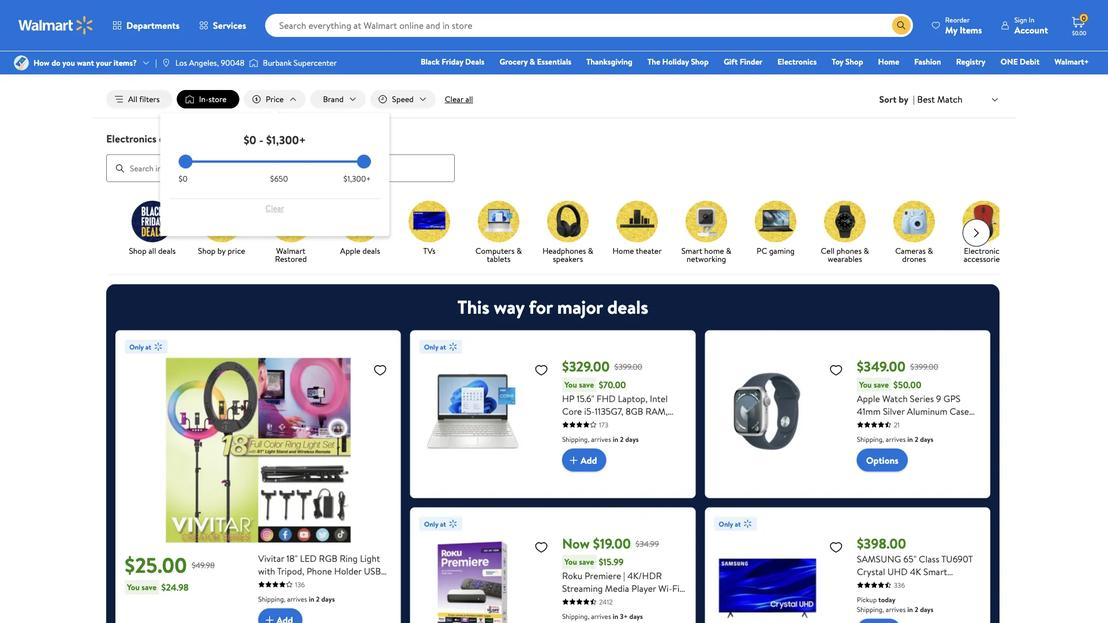 Task type: vqa. For each thing, say whether or not it's contained in the screenshot.
the 'Add'
yes



Task type: locate. For each thing, give the bounding box(es) containing it.
1 horizontal spatial apple
[[857, 392, 880, 405]]

in left '3+'
[[613, 612, 619, 622]]

in right the today
[[908, 605, 913, 615]]

2 vertical spatial |
[[624, 570, 625, 582]]

save
[[579, 379, 594, 391], [874, 379, 889, 391], [579, 557, 594, 568], [142, 582, 157, 593]]

only for 173
[[424, 342, 439, 352]]

clear
[[445, 94, 464, 105], [265, 203, 284, 214]]

& right drones on the top right of page
[[928, 245, 934, 256]]

by right sort
[[899, 93, 909, 106]]

home up sort
[[879, 56, 900, 67]]

with inside "you save $15.99 roku premiere | 4k/hdr streaming media player wi-fi enabled with premium high speed hdmi cable and simple remote"
[[596, 595, 613, 608]]

- up $0 range field
[[259, 132, 263, 148]]

apple deals image
[[339, 201, 381, 242]]

pickup today shipping, arrives in 2 days
[[857, 595, 934, 615]]

price
[[228, 245, 245, 256]]

2 vertical spatial electronics
[[964, 245, 1003, 256]]

1 vertical spatial -
[[970, 418, 973, 430]]

apple down the apple deals image
[[340, 245, 361, 256]]

shipping, for $329.00
[[562, 435, 590, 444]]

tvs link
[[400, 201, 460, 257]]

| left best
[[913, 93, 915, 106]]

television
[[857, 578, 896, 591]]

checks.
[[549, 35, 570, 45]]

0 vertical spatial all
[[466, 94, 473, 105]]

computers & tablets
[[476, 245, 522, 264]]

no
[[525, 35, 534, 45]]

cell
[[821, 245, 835, 256]]

save for 15.6"
[[579, 379, 594, 391]]

in inside now $19.00 group
[[613, 612, 619, 622]]

2 horizontal spatial with
[[857, 418, 874, 430]]

0 vertical spatial electronics
[[778, 56, 817, 67]]

1 vertical spatial clear
[[265, 203, 284, 214]]

2 horizontal spatial shipping, arrives in 2 days
[[857, 435, 934, 444]]

only at for shipping, arrives
[[719, 519, 741, 529]]

the holiday shop
[[648, 56, 709, 67]]

with left storm
[[857, 418, 874, 430]]

1 vertical spatial with
[[258, 565, 275, 578]]

vivitar
[[258, 552, 284, 565]]

speed inside "you save $15.99 roku premiere | 4k/hdr streaming media player wi-fi enabled with premium high speed hdmi cable and simple remote"
[[562, 608, 587, 620]]

fashion link
[[910, 55, 947, 68]]

0 horizontal spatial smart
[[682, 245, 703, 256]]

2 vertical spatial -
[[898, 578, 901, 591]]

by left price
[[218, 245, 226, 256]]

electronics deals
[[106, 131, 182, 146]]

shipping, inside now $19.00 group
[[562, 612, 590, 622]]

home left "theater"
[[613, 245, 634, 256]]

0 horizontal spatial shipping, arrives in 2 days
[[258, 594, 335, 604]]

clear for clear
[[265, 203, 284, 214]]

only for 2412
[[424, 519, 439, 529]]

store.
[[680, 35, 697, 45]]

this way for major deals
[[458, 295, 649, 320]]

& right home
[[726, 245, 732, 256]]

smart inside smart home & networking
[[682, 245, 703, 256]]

0 horizontal spatial $1,300+
[[266, 132, 306, 148]]

shipping, inside $25.00 group
[[258, 594, 286, 604]]

at for shipping, arrives
[[735, 519, 741, 529]]

arrives
[[591, 435, 611, 444], [886, 435, 906, 444], [287, 594, 307, 604], [886, 605, 906, 615], [591, 612, 611, 622]]

shipping, down 256gb
[[562, 435, 590, 444]]

in down blue
[[908, 435, 913, 444]]

 image for los
[[162, 58, 171, 68]]

remote up add to cart image at the bottom left of the page
[[258, 590, 290, 603]]

65"
[[904, 553, 917, 566]]

clear down the black friday deals
[[445, 94, 464, 105]]

walmart+ link
[[1050, 55, 1095, 68]]

days inside $329.00 group
[[626, 435, 639, 444]]

2 $399.00 from the left
[[911, 361, 939, 373]]

0 horizontal spatial all
[[149, 245, 156, 256]]

remote inside vivitar 18" led rgb ring light with tripod, phone holder usb charging ports, and wireless remote
[[258, 590, 290, 603]]

you up "hp"
[[565, 379, 577, 391]]

0 horizontal spatial and
[[323, 578, 337, 590]]

all
[[128, 94, 137, 105]]

0 horizontal spatial with
[[258, 565, 275, 578]]

1 horizontal spatial electronics
[[778, 56, 817, 67]]

smart right 4k
[[924, 566, 948, 578]]

electronics for electronics
[[778, 56, 817, 67]]

clear down $650
[[265, 203, 284, 214]]

with up 'shipping, arrives in 3+ days'
[[596, 595, 613, 608]]

1 horizontal spatial by
[[899, 93, 909, 106]]

speed down streaming in the bottom right of the page
[[562, 608, 587, 620]]

& for cameras
[[928, 245, 934, 256]]

1 horizontal spatial $399.00
[[911, 361, 939, 373]]

remote down enabled
[[562, 620, 594, 624]]

days inside pickup today shipping, arrives in 2 days
[[920, 605, 934, 615]]

smart left home
[[682, 245, 703, 256]]

0 vertical spatial apple
[[340, 245, 361, 256]]

electronics up search icon
[[106, 131, 157, 146]]

only inside $398.00 group
[[719, 519, 733, 529]]

1 horizontal spatial $1,300+
[[344, 173, 371, 185]]

1 horizontal spatial all
[[466, 94, 473, 105]]

you inside you save $50.00 apple watch series 9 gps 41mm silver aluminum case with storm blue sport band - s/m
[[860, 379, 872, 391]]

- left 4k
[[898, 578, 901, 591]]

electronics accessories image
[[963, 201, 1005, 242]]

arrives inside now $19.00 group
[[591, 612, 611, 622]]

$0 up $1300 range field
[[244, 132, 256, 148]]

1 vertical spatial home
[[613, 245, 634, 256]]

you down $349.00
[[860, 379, 872, 391]]

0 horizontal spatial apple
[[340, 245, 361, 256]]

you for roku
[[565, 557, 577, 568]]

remote
[[258, 590, 290, 603], [562, 620, 594, 624]]

 image
[[249, 57, 258, 69]]

0 vertical spatial remote
[[258, 590, 290, 603]]

$1,300+ up $0 range field
[[266, 132, 306, 148]]

speakers
[[553, 253, 583, 264]]

Walmart Site-Wide search field
[[265, 14, 913, 37]]

shipping, down television on the right bottom of page
[[857, 605, 885, 615]]

debit
[[1020, 56, 1040, 67]]

0 horizontal spatial electronics
[[106, 131, 157, 146]]

arrives for now $19.00
[[591, 612, 611, 622]]

Search search field
[[265, 14, 913, 37]]

arrives down 136
[[287, 594, 307, 604]]

$399.00 up $70.00
[[615, 361, 643, 373]]

headphones and speakers image
[[547, 201, 589, 242]]

 image left how
[[14, 55, 29, 70]]

in down silver,
[[613, 435, 619, 444]]

days right '3+'
[[630, 612, 643, 622]]

only at inside $329.00 group
[[424, 342, 446, 352]]

days for $329.00
[[626, 435, 639, 444]]

burbank supercenter
[[263, 57, 337, 68]]

holiday
[[663, 56, 689, 67]]

deals inside search field
[[159, 131, 182, 146]]

options
[[866, 454, 899, 467]]

you inside you save $24.98
[[127, 582, 140, 593]]

walmart+
[[1055, 56, 1089, 67]]

0 vertical spatial home
[[879, 56, 900, 67]]

0 vertical spatial with
[[857, 418, 874, 430]]

shipping,
[[562, 435, 590, 444], [857, 435, 885, 444], [258, 594, 286, 604], [857, 605, 885, 615], [562, 612, 590, 622]]

1 horizontal spatial speed
[[562, 608, 587, 620]]

only inside now $19.00 group
[[424, 519, 439, 529]]

days down silver,
[[626, 435, 639, 444]]

home theater image
[[617, 201, 658, 242]]

shop by price link
[[192, 201, 252, 257]]

in down the 'ports,'
[[309, 594, 314, 604]]

& right speakers
[[588, 245, 594, 256]]

player
[[632, 582, 656, 595]]

$349.00
[[857, 357, 906, 376]]

days down un65tu690tfxza
[[920, 605, 934, 615]]

days inside now $19.00 group
[[630, 612, 643, 622]]

$650
[[270, 173, 288, 185]]

$398.00 group
[[714, 517, 982, 624]]

2 horizontal spatial electronics
[[964, 245, 1003, 256]]

at inside now $19.00 group
[[440, 519, 446, 529]]

21
[[894, 420, 900, 430]]

all down shop all deals image
[[149, 245, 156, 256]]

you for apple
[[860, 379, 872, 391]]

2 right the today
[[915, 605, 919, 615]]

0 horizontal spatial $399.00
[[615, 361, 643, 373]]

speed left the clear all
[[392, 94, 414, 105]]

shipping, down charging
[[258, 594, 286, 604]]

cameras
[[896, 245, 926, 256]]

 image left los
[[162, 58, 171, 68]]

0 horizontal spatial  image
[[14, 55, 29, 70]]

shipping, for $349.00
[[857, 435, 885, 444]]

toy shop link
[[827, 55, 869, 68]]

at inside $25.00 group
[[145, 342, 151, 352]]

$0 down "electronics deals"
[[179, 173, 188, 185]]

 image
[[14, 55, 29, 70], [162, 58, 171, 68]]

$25.00 group
[[125, 340, 392, 624]]

arrives down 173
[[591, 435, 611, 444]]

0 horizontal spatial $0
[[179, 173, 188, 185]]

- right band
[[970, 418, 973, 430]]

1 vertical spatial remote
[[562, 620, 594, 624]]

arrives down 2412
[[591, 612, 611, 622]]

only at inside now $19.00 group
[[424, 519, 446, 529]]

electronics inside search field
[[106, 131, 157, 146]]

2 down blue
[[915, 435, 919, 444]]

0 vertical spatial $0
[[244, 132, 256, 148]]

arrives down 336
[[886, 605, 906, 615]]

2 horizontal spatial |
[[913, 93, 915, 106]]

0 vertical spatial |
[[155, 57, 157, 68]]

brand
[[323, 94, 344, 105]]

clear all button
[[440, 90, 478, 109]]

1 vertical spatial and
[[641, 608, 655, 620]]

1 vertical spatial by
[[218, 245, 226, 256]]

apple inside you save $50.00 apple watch series 9 gps 41mm silver aluminum case with storm blue sport band - s/m
[[857, 392, 880, 405]]

sign in to add to favorites list, roku premiere | 4k/hdr streaming media player wi-fi enabled with premium high speed hdmi cable and simple remote image
[[535, 540, 548, 555]]

1 vertical spatial electronics
[[106, 131, 157, 146]]

- inside you save $50.00 apple watch series 9 gps 41mm silver aluminum case with storm blue sport band - s/m
[[970, 418, 973, 430]]

0 horizontal spatial remote
[[258, 590, 290, 603]]

1 horizontal spatial shipping, arrives in 2 days
[[562, 435, 639, 444]]

only at inside $398.00 group
[[719, 519, 741, 529]]

& inside headphones & speakers
[[588, 245, 594, 256]]

account
[[1015, 23, 1049, 36]]

2
[[620, 435, 624, 444], [915, 435, 919, 444], [316, 594, 320, 604], [915, 605, 919, 615]]

in inside $329.00 group
[[613, 435, 619, 444]]

by inside sort and filter section element
[[899, 93, 909, 106]]

gps
[[944, 392, 961, 405]]

registry link
[[951, 55, 991, 68]]

ram,
[[646, 405, 668, 418]]

save down $349.00
[[874, 379, 889, 391]]

deals down shop all deals image
[[158, 245, 176, 256]]

0 horizontal spatial clear
[[265, 203, 284, 214]]

you save $70.00 hp 15.6" fhd laptop, intel core i5-1135g7, 8gb ram, 256gb ssd, silver, windows 11 home, 15-dy2795wm
[[562, 379, 683, 443]]

arrives for $349.00
[[886, 435, 906, 444]]

cell phones & wearables link
[[815, 201, 875, 265]]

days for now
[[630, 612, 643, 622]]

you inside "you save $15.99 roku premiere | 4k/hdr streaming media player wi-fi enabled with premium high speed hdmi cable and simple remote"
[[565, 557, 577, 568]]

you down "$25.00"
[[127, 582, 140, 593]]

shipping, arrives in 2 days for $349.00
[[857, 435, 934, 444]]

$34.99
[[636, 539, 659, 550]]

$0 - $1,300+
[[244, 132, 306, 148]]

1 vertical spatial apple
[[857, 392, 880, 405]]

only at for 2412
[[424, 519, 446, 529]]

1 horizontal spatial and
[[641, 608, 655, 620]]

cameras and drones image
[[894, 201, 935, 242]]

1 horizontal spatial -
[[898, 578, 901, 591]]

1 vertical spatial smart
[[924, 566, 948, 578]]

save inside you save $24.98
[[142, 582, 157, 593]]

2 down the 'ports,'
[[316, 594, 320, 604]]

1 horizontal spatial |
[[624, 570, 625, 582]]

1 horizontal spatial smart
[[924, 566, 948, 578]]

shipping, arrives in 2 days down 173
[[562, 435, 639, 444]]

you inside you save $70.00 hp 15.6" fhd laptop, intel core i5-1135g7, 8gb ram, 256gb ssd, silver, windows 11 home, 15-dy2795wm
[[565, 379, 577, 391]]

smart home and networking image
[[686, 201, 727, 242]]

with left tripod,
[[258, 565, 275, 578]]

arrives inside the $349.00 group
[[886, 435, 906, 444]]

$399.00 up $50.00
[[911, 361, 939, 373]]

series
[[910, 392, 934, 405]]

$1,300+ up the apple deals image
[[344, 173, 371, 185]]

all down deals
[[466, 94, 473, 105]]

home
[[879, 56, 900, 67], [613, 245, 634, 256]]

shipping, down storm
[[857, 435, 885, 444]]

one debit link
[[996, 55, 1045, 68]]

reorder my items
[[946, 15, 983, 36]]

0 horizontal spatial -
[[259, 132, 263, 148]]

remote inside "you save $15.99 roku premiere | 4k/hdr streaming media player wi-fi enabled with premium high speed hdmi cable and simple remote"
[[562, 620, 594, 624]]

0 vertical spatial clear
[[445, 94, 464, 105]]

apple left the watch
[[857, 392, 880, 405]]

1 horizontal spatial clear
[[445, 94, 464, 105]]

clear inside sort and filter section element
[[445, 94, 464, 105]]

premiere
[[585, 570, 621, 582]]

1 vertical spatial all
[[149, 245, 156, 256]]

days for $349.00
[[920, 435, 934, 444]]

electronics left toy
[[778, 56, 817, 67]]

best
[[918, 93, 935, 106]]

you up roku
[[565, 557, 577, 568]]

save up roku
[[579, 557, 594, 568]]

0 horizontal spatial home
[[613, 245, 634, 256]]

1 horizontal spatial $0
[[244, 132, 256, 148]]

 image for how
[[14, 55, 29, 70]]

save inside you save $50.00 apple watch series 9 gps 41mm silver aluminum case with storm blue sport band - s/m
[[874, 379, 889, 391]]

0 vertical spatial smart
[[682, 245, 703, 256]]

shipping, arrives in 2 days down 136
[[258, 594, 335, 604]]

& inside cameras & drones
[[928, 245, 934, 256]]

save inside you save $70.00 hp 15.6" fhd laptop, intel core i5-1135g7, 8gb ram, 256gb ssd, silver, windows 11 home, 15-dy2795wm
[[579, 379, 594, 391]]

add button
[[562, 449, 607, 472]]

Electronics deals search field
[[92, 131, 1016, 182]]

shipping, arrives in 2 days inside the $349.00 group
[[857, 435, 934, 444]]

0 vertical spatial by
[[899, 93, 909, 106]]

now
[[562, 534, 590, 554]]

2412
[[599, 597, 613, 607]]

toy
[[832, 56, 844, 67]]

shipping, arrives in 2 days down '21'
[[857, 435, 934, 444]]

| left los
[[155, 57, 157, 68]]

in for $349.00
[[908, 435, 913, 444]]

arrives inside pickup today shipping, arrives in 2 days
[[886, 605, 906, 615]]

& inside the computers & tablets
[[517, 245, 522, 256]]

class
[[919, 553, 940, 566]]

all for shop
[[149, 245, 156, 256]]

0 vertical spatial -
[[259, 132, 263, 148]]

save for premiere
[[579, 557, 594, 568]]

2 horizontal spatial -
[[970, 418, 973, 430]]

and right cable
[[641, 608, 655, 620]]

deals down the apple deals image
[[363, 245, 380, 256]]

1 horizontal spatial home
[[879, 56, 900, 67]]

friday
[[442, 56, 463, 67]]

1 vertical spatial |
[[913, 93, 915, 106]]

all for clear
[[466, 94, 473, 105]]

shipping, arrives in 2 days inside $329.00 group
[[562, 435, 639, 444]]

1 $399.00 from the left
[[615, 361, 643, 373]]

gaming
[[769, 245, 795, 256]]

at inside $398.00 group
[[735, 519, 741, 529]]

& right tablets
[[517, 245, 522, 256]]

only inside $329.00 group
[[424, 342, 439, 352]]

save up 15.6"
[[579, 379, 594, 391]]

at inside $329.00 group
[[440, 342, 446, 352]]

days
[[626, 435, 639, 444], [920, 435, 934, 444], [321, 594, 335, 604], [920, 605, 934, 615], [630, 612, 643, 622]]

clear for clear all
[[445, 94, 464, 105]]

speed inside "dropdown button"
[[392, 94, 414, 105]]

in for $329.00
[[613, 435, 619, 444]]

$399.00 inside $349.00 $399.00
[[911, 361, 939, 373]]

1 horizontal spatial with
[[596, 595, 613, 608]]

$1,300+
[[266, 132, 306, 148], [344, 173, 371, 185]]

0 vertical spatial speed
[[392, 94, 414, 105]]

$70.00
[[599, 379, 626, 392]]

1 vertical spatial $0
[[179, 173, 188, 185]]

$349.00 $399.00
[[857, 357, 939, 376]]

you save $50.00 apple watch series 9 gps 41mm silver aluminum case with storm blue sport band - s/m
[[857, 379, 973, 443]]

sign in to add to favorites list, apple watch series 9 gps 41mm silver aluminum case with storm blue sport band - s/m image
[[829, 363, 843, 377]]

sign in to add to favorites list, hp 15.6" fhd laptop, intel core i5-1135g7, 8gb ram, 256gb ssd, silver, windows 11 home, 15-dy2795wm image
[[535, 363, 548, 377]]

be
[[636, 35, 644, 45]]

days down the 'sport'
[[920, 435, 934, 444]]

electronics down electronics accessories image
[[964, 245, 1003, 256]]

days inside the $349.00 group
[[920, 435, 934, 444]]

and right the 'ports,'
[[323, 578, 337, 590]]

tu690t
[[942, 553, 973, 566]]

band
[[948, 418, 968, 430]]

days inside $25.00 group
[[321, 594, 335, 604]]

tripod,
[[277, 565, 304, 578]]

smart home & networking link
[[677, 201, 737, 265]]

computers and tablets image
[[478, 201, 520, 242]]

deals down "filters"
[[159, 131, 182, 146]]

how do you want your items?
[[33, 57, 137, 68]]

items
[[960, 23, 983, 36]]

0 horizontal spatial |
[[155, 57, 157, 68]]

0 vertical spatial and
[[323, 578, 337, 590]]

41mm
[[857, 405, 881, 418]]

services button
[[189, 12, 256, 39]]

shipping, inside pickup today shipping, arrives in 2 days
[[857, 605, 885, 615]]

1 vertical spatial speed
[[562, 608, 587, 620]]

arrives inside $329.00 group
[[591, 435, 611, 444]]

0 horizontal spatial speed
[[392, 94, 414, 105]]

shipping, down enabled
[[562, 612, 590, 622]]

$399.00 inside $329.00 $399.00
[[615, 361, 643, 373]]

home for home theater
[[613, 245, 634, 256]]

windows
[[639, 418, 675, 430]]

shipping, inside the $349.00 group
[[857, 435, 885, 444]]

i5-
[[584, 405, 595, 418]]

pc gaming image
[[755, 201, 797, 242]]

0 horizontal spatial by
[[218, 245, 226, 256]]

grocery & essentials
[[500, 56, 572, 67]]

shipping, inside $329.00 group
[[562, 435, 590, 444]]

sport
[[923, 418, 945, 430]]

items?
[[114, 57, 137, 68]]

electronics inside electronics accessories
[[964, 245, 1003, 256]]

shop right toy
[[846, 56, 864, 67]]

sort and filter section element
[[92, 81, 1016, 118]]

& right phones
[[864, 245, 869, 256]]

15.6"
[[577, 392, 595, 405]]

options link
[[857, 449, 908, 472]]

pc gaming
[[757, 245, 795, 256]]

1 vertical spatial $1,300+
[[344, 173, 371, 185]]

save inside "you save $15.99 roku premiere | 4k/hdr streaming media player wi-fi enabled with premium high speed hdmi cable and simple remote"
[[579, 557, 594, 568]]

& inside cell phones & wearables
[[864, 245, 869, 256]]

| down $15.99
[[624, 570, 625, 582]]

2 vertical spatial with
[[596, 595, 613, 608]]

$49.98
[[192, 560, 215, 571]]

& right grocery in the left of the page
[[530, 56, 535, 67]]

arrives down '21'
[[886, 435, 906, 444]]

next slide for chipmodulewithimages list image
[[963, 219, 991, 247]]

1 horizontal spatial  image
[[162, 58, 171, 68]]

2 inside the $349.00 group
[[915, 435, 919, 444]]

computers & tablets link
[[469, 201, 529, 265]]

in inside the $349.00 group
[[908, 435, 913, 444]]

days down 'phone'
[[321, 594, 335, 604]]

all inside button
[[466, 94, 473, 105]]

save down "$25.00"
[[142, 582, 157, 593]]

1 horizontal spatial remote
[[562, 620, 594, 624]]



Task type: describe. For each thing, give the bounding box(es) containing it.
search image
[[115, 164, 125, 173]]

3+
[[620, 612, 628, 622]]

aluminum
[[907, 405, 948, 418]]

sort by |
[[880, 93, 915, 106]]

shipping, arrives in 2 days inside $25.00 group
[[258, 594, 335, 604]]

sign in to add to favorites list, vivitar 18" led rgb ring light with tripod, phone holder usb charging ports, and wireless remote image
[[373, 363, 387, 377]]

only at inside $25.00 group
[[129, 342, 151, 352]]

$15.99
[[599, 556, 624, 569]]

$329.00 $399.00
[[562, 357, 643, 376]]

in for now $19.00
[[613, 612, 619, 622]]

336
[[894, 581, 905, 590]]

registry
[[957, 56, 986, 67]]

accessories
[[964, 253, 1004, 264]]

sign in to add to favorites list, samsung 65" class tu690t crystal uhd 4k smart television - un65tu690tfxza image
[[829, 540, 843, 555]]

home for home
[[879, 56, 900, 67]]

$398.00
[[857, 534, 907, 554]]

with inside you save $50.00 apple watch series 9 gps 41mm silver aluminum case with storm blue sport band - s/m
[[857, 418, 874, 430]]

only at for 173
[[424, 342, 446, 352]]

tvs image
[[409, 201, 450, 242]]

and inside vivitar 18" led rgb ring light with tripod, phone holder usb charging ports, and wireless remote
[[323, 578, 337, 590]]

rain
[[536, 35, 547, 45]]

$25.00
[[125, 551, 187, 580]]

headphones & speakers
[[543, 245, 594, 264]]

quantities.
[[435, 35, 466, 45]]

charging
[[258, 578, 295, 590]]

shop down shop all deals image
[[129, 245, 147, 256]]

deals
[[465, 56, 485, 67]]

match
[[938, 93, 963, 106]]

only for shipping, arrives
[[719, 519, 733, 529]]

gift finder link
[[719, 55, 768, 68]]

in-
[[672, 35, 680, 45]]

thanksgiving
[[587, 56, 633, 67]]

at for 173
[[440, 342, 446, 352]]

fhd
[[597, 392, 616, 405]]

$399.00 for $329.00
[[615, 361, 643, 373]]

miss
[[619, 6, 645, 26]]

hp
[[562, 392, 575, 405]]

this
[[458, 295, 490, 320]]

electronics accessories
[[964, 245, 1004, 264]]

$0 range field
[[179, 161, 371, 163]]

Search in electronics deals search field
[[106, 155, 455, 182]]

now $19.00 group
[[420, 517, 687, 624]]

arrives inside $25.00 group
[[287, 594, 307, 604]]

save for watch
[[874, 379, 889, 391]]

in inside pickup today shipping, arrives in 2 days
[[908, 605, 913, 615]]

gifts.
[[547, 6, 578, 26]]

add to cart image
[[263, 614, 277, 624]]

$329.00 group
[[420, 340, 687, 489]]

with inside vivitar 18" led rgb ring light with tripod, phone holder usb charging ports, and wireless remote
[[258, 565, 275, 578]]

$349.00 group
[[714, 340, 982, 489]]

search icon image
[[897, 21, 906, 30]]

laptop,
[[618, 392, 648, 405]]

$399.00 for $349.00
[[911, 361, 939, 373]]

| inside "you save $15.99 roku premiere | 4k/hdr streaming media player wi-fi enabled with premium high speed hdmi cable and simple remote"
[[624, 570, 625, 582]]

8gb
[[626, 405, 644, 418]]

all filters
[[128, 94, 160, 105]]

one
[[1001, 56, 1018, 67]]

items
[[592, 35, 609, 45]]

0 vertical spatial $1,300+
[[266, 132, 306, 148]]

cameras & drones link
[[885, 201, 945, 265]]

clear button
[[179, 199, 371, 218]]

arrives for $329.00
[[591, 435, 611, 444]]

$50.00
[[894, 379, 922, 392]]

cell phones & wearables
[[821, 245, 869, 264]]

available
[[645, 35, 671, 45]]

drones
[[903, 253, 926, 264]]

gift
[[724, 56, 738, 67]]

one debit
[[1001, 56, 1040, 67]]

by for shop
[[218, 245, 226, 256]]

epic savings. top gifts. don't miss it!
[[443, 6, 661, 26]]

173
[[599, 420, 609, 430]]

departments
[[126, 19, 180, 32]]

and inside "you save $15.99 roku premiere | 4k/hdr streaming media player wi-fi enabled with premium high speed hdmi cable and simple remote"
[[641, 608, 655, 620]]

sort
[[880, 93, 897, 106]]

$329.00
[[562, 357, 610, 376]]

walmart image
[[18, 16, 94, 35]]

services
[[213, 19, 246, 32]]

add to cart image
[[567, 454, 581, 467]]

& for computers
[[517, 245, 522, 256]]

top
[[522, 6, 543, 26]]

home link
[[873, 55, 905, 68]]

fi
[[672, 582, 680, 595]]

shop down store.
[[691, 56, 709, 67]]

cell phones and wearables image
[[824, 201, 866, 242]]

smart inside the $398.00 samsung 65" class tu690t crystal uhd 4k smart television - un65tu690tfxza
[[924, 566, 948, 578]]

$1300 range field
[[179, 161, 371, 163]]

$0 for $0 - $1,300+
[[244, 132, 256, 148]]

- inside the $398.00 samsung 65" class tu690t crystal uhd 4k smart television - un65tu690tfxza
[[898, 578, 901, 591]]

only inside $25.00 group
[[129, 342, 144, 352]]

uhd
[[888, 566, 908, 578]]

ports,
[[297, 578, 320, 590]]

samsung
[[857, 553, 901, 566]]

theater
[[636, 245, 662, 256]]

& for grocery
[[530, 56, 535, 67]]

shipping, for now $19.00
[[562, 612, 590, 622]]

supercenter
[[294, 57, 337, 68]]

angeles,
[[189, 57, 219, 68]]

| inside sort and filter section element
[[913, 93, 915, 106]]

black friday deals link
[[416, 55, 490, 68]]

now $19.00 $34.99
[[562, 534, 659, 554]]

shop all deals image
[[132, 201, 173, 242]]

shipping, arrives in 2 days for $329.00
[[562, 435, 639, 444]]

restored
[[275, 253, 307, 264]]

$0 for $0
[[179, 173, 188, 185]]

by for sort
[[899, 93, 909, 106]]

pc
[[757, 245, 767, 256]]

256gb
[[562, 418, 590, 430]]

the holiday shop link
[[643, 55, 714, 68]]

electronics for electronics deals
[[106, 131, 157, 146]]

light
[[360, 552, 380, 565]]

filters
[[139, 94, 160, 105]]

burbank
[[263, 57, 292, 68]]

tvs
[[423, 245, 436, 256]]

$24.98
[[161, 581, 189, 594]]

& for headphones
[[588, 245, 594, 256]]

phones
[[837, 245, 862, 256]]

walmart restored image
[[270, 201, 312, 242]]

silver,
[[613, 418, 637, 430]]

in
[[1029, 15, 1035, 25]]

clear all
[[445, 94, 473, 105]]

you
[[62, 57, 75, 68]]

2 inside pickup today shipping, arrives in 2 days
[[915, 605, 919, 615]]

home theater link
[[607, 201, 667, 257]]

electronics for electronics accessories
[[964, 245, 1003, 256]]

walmart restored link
[[261, 201, 321, 265]]

phone
[[307, 565, 332, 578]]

in inside $25.00 group
[[309, 594, 314, 604]]

headphones & speakers link
[[538, 201, 598, 265]]

speed button
[[370, 90, 436, 109]]

shop left price
[[198, 245, 216, 256]]

led
[[300, 552, 317, 565]]

pc gaming link
[[746, 201, 806, 257]]

& inside smart home & networking
[[726, 245, 732, 256]]

at for 2412
[[440, 519, 446, 529]]

you for hp
[[565, 379, 577, 391]]

shop by price image
[[201, 201, 242, 242]]

$0.00
[[1073, 29, 1087, 37]]

2 down silver,
[[620, 435, 624, 444]]

home
[[705, 245, 724, 256]]

core
[[562, 405, 582, 418]]

it!
[[648, 6, 661, 26]]

deals right the major on the right of the page
[[608, 295, 649, 320]]

holder
[[334, 565, 362, 578]]



